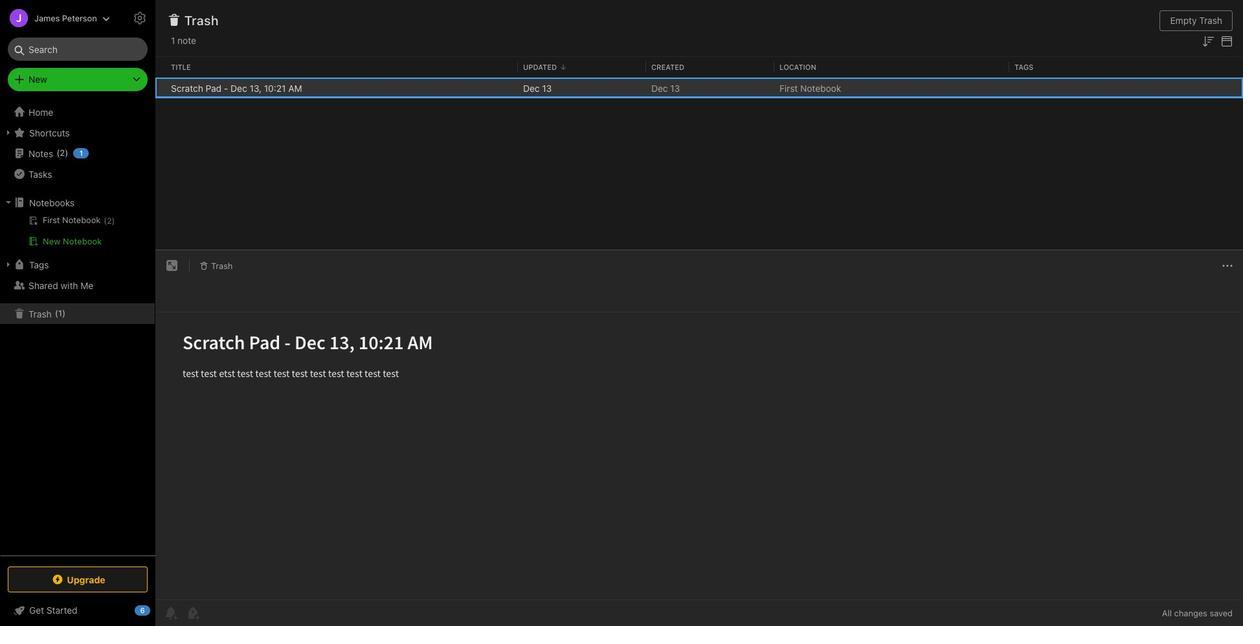 Task type: locate. For each thing, give the bounding box(es) containing it.
shortcuts
[[29, 127, 70, 138]]

2 vertical spatial (
[[55, 308, 58, 319]]

trash
[[185, 13, 219, 28], [1199, 15, 1222, 26], [211, 261, 233, 271], [28, 308, 52, 320]]

1 down shortcuts button
[[79, 149, 83, 157]]

empty trash button
[[1160, 10, 1233, 31]]

1 left note
[[171, 35, 175, 46]]

0 vertical spatial new
[[28, 74, 47, 85]]

2 dec from the left
[[523, 83, 540, 94]]

new button
[[8, 68, 148, 91]]

) down notebooks link
[[112, 216, 115, 226]]

2 down notebooks link
[[107, 216, 112, 226]]

settings image
[[132, 10, 148, 26]]

0 horizontal spatial notebook
[[63, 236, 102, 247]]

0 vertical spatial (
[[56, 148, 60, 158]]

1 horizontal spatial 2
[[107, 216, 112, 226]]

13
[[542, 83, 552, 94], [670, 83, 680, 94]]

) for trash
[[62, 308, 65, 319]]

0 vertical spatial 2
[[60, 148, 65, 158]]

get
[[29, 605, 44, 616]]

13 down created
[[670, 83, 680, 94]]

1 dec from the left
[[231, 83, 247, 94]]

) down shortcuts button
[[65, 148, 68, 158]]

more actions image
[[1220, 258, 1235, 274]]

with
[[61, 280, 78, 291]]

1 for 1 note
[[171, 35, 175, 46]]

james
[[34, 13, 60, 23]]

) inside "notes ( 2 )"
[[65, 148, 68, 158]]

2 right 'notes'
[[60, 148, 65, 158]]

dec
[[231, 83, 247, 94], [523, 83, 540, 94], [651, 83, 668, 94]]

trash inside trash ( 1 )
[[28, 308, 52, 320]]

trash right expand note image
[[211, 261, 233, 271]]

2 inside new notebook 'group'
[[107, 216, 112, 226]]

1
[[171, 35, 175, 46], [79, 149, 83, 157], [58, 308, 62, 319]]

me
[[80, 280, 93, 291]]

1 horizontal spatial dec 13
[[651, 83, 680, 94]]

None search field
[[17, 38, 139, 61]]

dec right -
[[231, 83, 247, 94]]

trash down shared
[[28, 308, 52, 320]]

dec 13 down updated
[[523, 83, 552, 94]]

( for trash
[[55, 308, 58, 319]]

first notebook
[[779, 83, 841, 94]]

upgrade button
[[8, 567, 148, 593]]

dec down updated
[[523, 83, 540, 94]]

dec 13 down created
[[651, 83, 680, 94]]

0 vertical spatial )
[[65, 148, 68, 158]]

1 vertical spatial (
[[104, 216, 107, 226]]

2 horizontal spatial dec
[[651, 83, 668, 94]]

View options field
[[1216, 32, 1235, 49]]

( down notebooks link
[[104, 216, 107, 226]]

1 horizontal spatial 13
[[670, 83, 680, 94]]

trash up note
[[185, 13, 219, 28]]

( inside "notes ( 2 )"
[[56, 148, 60, 158]]

0 vertical spatial notebook
[[800, 83, 841, 94]]

notebook for first notebook
[[800, 83, 841, 94]]

) down the shared with me
[[62, 308, 65, 319]]

1 vertical spatial tags
[[29, 259, 49, 270]]

2 horizontal spatial 1
[[171, 35, 175, 46]]

0 horizontal spatial 13
[[542, 83, 552, 94]]

row group
[[155, 78, 1243, 98]]

0 vertical spatial 1
[[171, 35, 175, 46]]

Account field
[[0, 5, 110, 31]]

1 vertical spatial 1
[[79, 149, 83, 157]]

cell
[[155, 78, 166, 98]]

trash ( 1 )
[[28, 308, 65, 320]]

new
[[28, 74, 47, 85], [43, 236, 60, 247]]

dec down created
[[651, 83, 668, 94]]

0 horizontal spatial 1
[[58, 308, 62, 319]]

empty
[[1170, 15, 1197, 26]]

dec 13
[[523, 83, 552, 94], [651, 83, 680, 94]]

0 horizontal spatial 2
[[60, 148, 65, 158]]

trash inside note window element
[[211, 261, 233, 271]]

0 horizontal spatial tags
[[29, 259, 49, 270]]

note window element
[[155, 251, 1243, 627]]

saved
[[1210, 609, 1233, 619]]

started
[[47, 605, 77, 616]]

( inside trash ( 1 )
[[55, 308, 58, 319]]

1 horizontal spatial 1
[[79, 149, 83, 157]]

new up home
[[28, 74, 47, 85]]

notebook for new notebook
[[63, 236, 102, 247]]

1 note
[[171, 35, 196, 46]]

2
[[60, 148, 65, 158], [107, 216, 112, 226]]

1 vertical spatial )
[[112, 216, 115, 226]]

tasks button
[[0, 164, 155, 185]]

notebook up tags button
[[63, 236, 102, 247]]

notebook down location
[[800, 83, 841, 94]]

1 vertical spatial new
[[43, 236, 60, 247]]

0 horizontal spatial dec 13
[[523, 83, 552, 94]]

new notebook button
[[0, 234, 155, 249]]

1 horizontal spatial notebook
[[800, 83, 841, 94]]

( down the shared with me
[[55, 308, 58, 319]]

2 13 from the left
[[670, 83, 680, 94]]

note
[[177, 35, 196, 46]]

tags
[[1015, 63, 1033, 71], [29, 259, 49, 270]]

shared with me
[[28, 280, 93, 291]]

notebook inside 'button'
[[63, 236, 102, 247]]

( right 'notes'
[[56, 148, 60, 158]]

1 horizontal spatial dec
[[523, 83, 540, 94]]

location
[[779, 63, 816, 71]]

More actions field
[[1220, 256, 1235, 277]]

0 horizontal spatial dec
[[231, 83, 247, 94]]

) inside trash ( 1 )
[[62, 308, 65, 319]]

(
[[56, 148, 60, 158], [104, 216, 107, 226], [55, 308, 58, 319]]

notebooks
[[29, 197, 75, 208]]

trash button
[[195, 257, 237, 275]]

new inside 'button'
[[43, 236, 60, 247]]

1 vertical spatial 2
[[107, 216, 112, 226]]

new notebook
[[43, 236, 102, 247]]

3 dec from the left
[[651, 83, 668, 94]]

2 vertical spatial 1
[[58, 308, 62, 319]]

new inside popup button
[[28, 74, 47, 85]]

2 dec 13 from the left
[[651, 83, 680, 94]]

)
[[65, 148, 68, 158], [112, 216, 115, 226], [62, 308, 65, 319]]

tags button
[[0, 254, 155, 275]]

0 vertical spatial tags
[[1015, 63, 1033, 71]]

13 down updated
[[542, 83, 552, 94]]

empty trash
[[1170, 15, 1222, 26]]

home link
[[0, 102, 155, 122]]

new up tags button
[[43, 236, 60, 247]]

tree
[[0, 102, 155, 555]]

1 down the shared with me
[[58, 308, 62, 319]]

notebook
[[800, 83, 841, 94], [63, 236, 102, 247]]

scratch
[[171, 83, 203, 94]]

1 horizontal spatial tags
[[1015, 63, 1033, 71]]

2 vertical spatial )
[[62, 308, 65, 319]]

1 vertical spatial notebook
[[63, 236, 102, 247]]



Task type: describe. For each thing, give the bounding box(es) containing it.
new for new
[[28, 74, 47, 85]]

Sort options field
[[1200, 32, 1216, 49]]

am
[[288, 83, 302, 94]]

-
[[224, 83, 228, 94]]

2 inside "notes ( 2 )"
[[60, 148, 65, 158]]

1 inside trash ( 1 )
[[58, 308, 62, 319]]

first
[[779, 83, 798, 94]]

click to collapse image
[[151, 603, 160, 618]]

( for notes
[[56, 148, 60, 158]]

) for notes
[[65, 148, 68, 158]]

shortcuts button
[[0, 122, 155, 143]]

add tag image
[[185, 606, 201, 622]]

add a reminder image
[[163, 606, 179, 622]]

1 dec 13 from the left
[[523, 83, 552, 94]]

peterson
[[62, 13, 97, 23]]

expand note image
[[164, 258, 180, 274]]

james peterson
[[34, 13, 97, 23]]

notes ( 2 )
[[28, 148, 68, 159]]

title
[[171, 63, 191, 71]]

notebooks link
[[0, 192, 155, 213]]

10:21
[[264, 83, 286, 94]]

expand tags image
[[3, 260, 14, 270]]

6
[[140, 607, 145, 615]]

Search text field
[[17, 38, 139, 61]]

new notebook group
[[0, 213, 155, 254]]

1 for 1
[[79, 149, 83, 157]]

shared with me link
[[0, 275, 155, 296]]

all changes saved
[[1162, 609, 1233, 619]]

shared
[[28, 280, 58, 291]]

13,
[[250, 83, 262, 94]]

get started
[[29, 605, 77, 616]]

scratch pad - dec 13, 10:21 am
[[171, 83, 302, 94]]

trash up sort options "field"
[[1199, 15, 1222, 26]]

notes
[[28, 148, 53, 159]]

changes
[[1174, 609, 1207, 619]]

) inside new notebook 'group'
[[112, 216, 115, 226]]

1 13 from the left
[[542, 83, 552, 94]]

tasks
[[28, 169, 52, 180]]

home
[[28, 107, 53, 118]]

( inside new notebook 'group'
[[104, 216, 107, 226]]

upgrade
[[67, 575, 105, 586]]

( 2 )
[[104, 216, 115, 226]]

pad
[[206, 83, 221, 94]]

created
[[651, 63, 684, 71]]

Help and Learning task checklist field
[[0, 601, 155, 622]]

new for new notebook
[[43, 236, 60, 247]]

expand notebooks image
[[3, 197, 14, 208]]

updated
[[523, 63, 557, 71]]

tree containing home
[[0, 102, 155, 555]]

Note Editor text field
[[155, 313, 1243, 600]]

all
[[1162, 609, 1172, 619]]

row group containing scratch pad - dec 13, 10:21 am
[[155, 78, 1243, 98]]

tags inside button
[[29, 259, 49, 270]]



Task type: vqa. For each thing, say whether or not it's contained in the screenshot.
2 in Notes ( 2 )
yes



